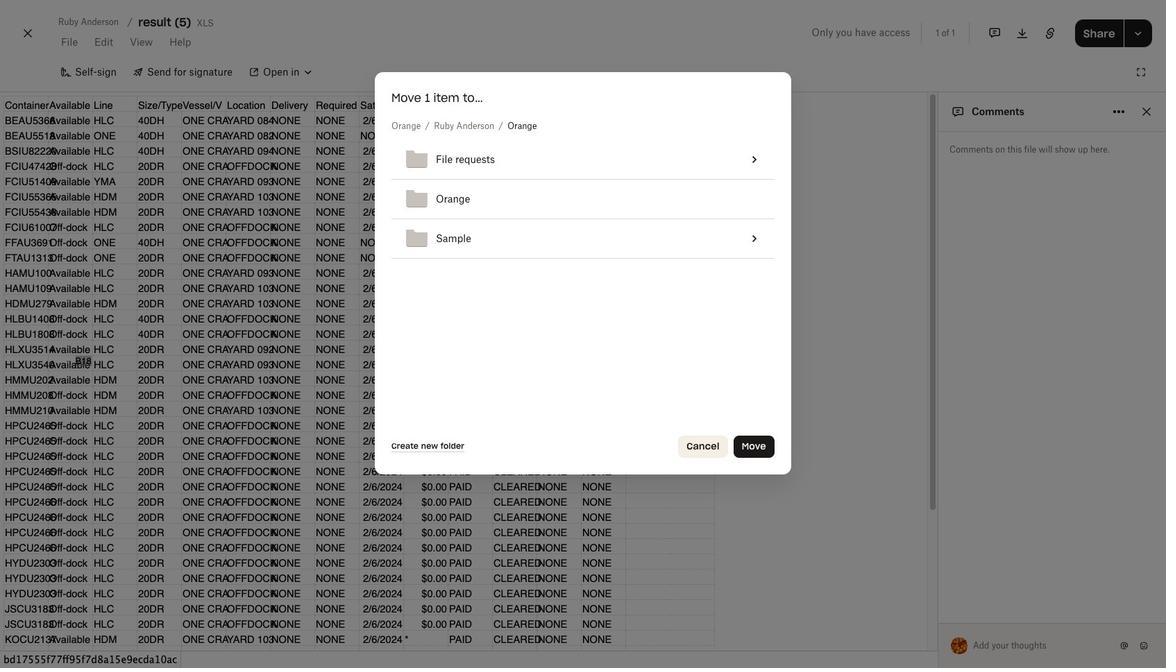 Task type: describe. For each thing, give the bounding box(es) containing it.
template stateless image
[[747, 231, 764, 247]]

close right sidebar image
[[1139, 103, 1156, 120]]



Task type: locate. For each thing, give the bounding box(es) containing it.
row group
[[392, 141, 775, 259]]

row
[[392, 141, 775, 180], [392, 180, 775, 220], [392, 220, 775, 259]]

3 row from the top
[[392, 220, 775, 259]]

close image
[[19, 22, 36, 44]]

cell
[[713, 141, 736, 180], [736, 141, 775, 180], [730, 180, 752, 220], [752, 180, 775, 220], [713, 220, 736, 259], [736, 220, 775, 259]]

template stateless image
[[747, 152, 764, 168]]

table
[[392, 141, 775, 259]]

2 row from the top
[[392, 180, 775, 220]]

1 row from the top
[[392, 141, 775, 180]]

add your thoughts image
[[974, 639, 1106, 654]]

dialog
[[375, 72, 792, 475]]

Add your thoughts text field
[[974, 636, 1117, 658]]



Task type: vqa. For each thing, say whether or not it's contained in the screenshot.
the rightmost all files
no



